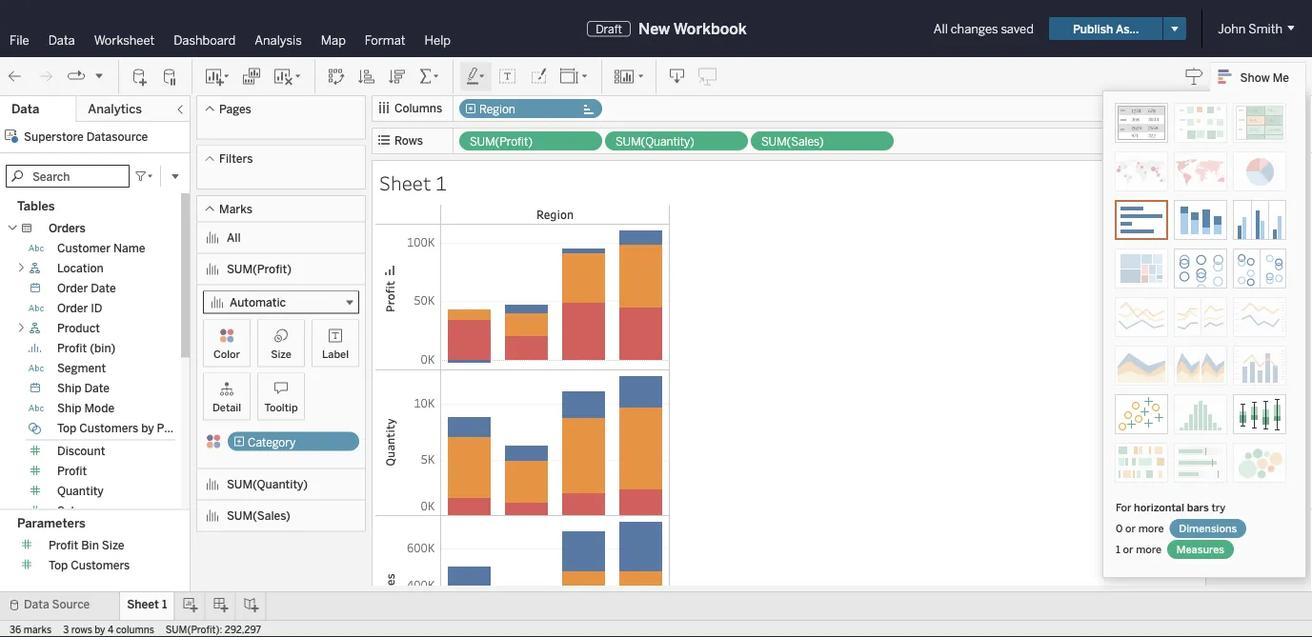 Task type: locate. For each thing, give the bounding box(es) containing it.
1 vertical spatial all
[[227, 231, 241, 245]]

sum(quantity)
[[616, 135, 695, 149], [227, 478, 308, 492]]

0 vertical spatial top
[[57, 422, 77, 436]]

worksheet
[[94, 32, 155, 48]]

size
[[271, 348, 292, 361], [102, 539, 124, 553]]

data down undo icon
[[11, 102, 39, 117]]

1
[[436, 170, 447, 196], [1117, 543, 1121, 556], [162, 598, 167, 612]]

sheet 1 up columns
[[127, 598, 167, 612]]

new data source image
[[131, 67, 150, 86]]

category down tooltip
[[248, 436, 296, 450]]

totals image
[[419, 67, 441, 86]]

format
[[365, 32, 406, 48]]

0 vertical spatial or
[[1126, 523, 1137, 535]]

date for order date
[[91, 282, 116, 296]]

measures
[[1177, 543, 1225, 556]]

sheet down rows
[[379, 170, 432, 196]]

top up the discount on the left bottom of page
[[57, 422, 77, 436]]

supplies
[[1273, 202, 1313, 218]]

pages
[[219, 102, 251, 116]]

sum(profit):
[[166, 625, 222, 636]]

category up furniture
[[1217, 164, 1266, 180]]

0 vertical spatial customers
[[79, 422, 139, 436]]

file
[[10, 32, 29, 48]]

1 vertical spatial ship
[[57, 402, 82, 416]]

0 vertical spatial category
[[1217, 164, 1266, 180]]

1 down 0 at the bottom right of page
[[1117, 543, 1121, 556]]

office supplies option
[[1217, 201, 1313, 220]]

undo image
[[6, 67, 25, 86]]

0 or more
[[1117, 523, 1167, 535]]

top down profit bin size
[[49, 559, 68, 573]]

show me button
[[1211, 62, 1307, 92]]

sum(quantity) down tooltip
[[227, 478, 308, 492]]

top for top customers
[[49, 559, 68, 573]]

all
[[934, 21, 949, 36], [227, 231, 241, 245]]

0 horizontal spatial sheet 1
[[127, 598, 167, 612]]

source
[[52, 598, 90, 612]]

show mark labels image
[[499, 67, 518, 86]]

1 vertical spatial sorted ascending by sum of profit within region image
[[383, 263, 398, 277]]

smith
[[1249, 21, 1283, 36]]

0 vertical spatial size
[[271, 348, 292, 361]]

or
[[1126, 523, 1137, 535], [1124, 543, 1134, 556]]

region
[[480, 102, 516, 116], [537, 207, 574, 222]]

pause auto updates image
[[161, 67, 180, 86]]

sum(quantity) down download icon
[[616, 135, 695, 149]]

recommended image
[[1116, 200, 1169, 240]]

1 vertical spatial more
[[1137, 543, 1162, 556]]

office
[[1238, 202, 1270, 218]]

1 vertical spatial sheet 1
[[127, 598, 167, 612]]

order date
[[57, 282, 116, 296]]

analysis
[[255, 32, 302, 48]]

map
[[321, 32, 346, 48]]

2 vertical spatial 1
[[162, 598, 167, 612]]

0 vertical spatial sheet 1
[[379, 170, 447, 196]]

dimensions
[[1180, 523, 1238, 535]]

order for order id
[[57, 302, 88, 316]]

1 up sum(profit):
[[162, 598, 167, 612]]

0 horizontal spatial sum(quantity)
[[227, 478, 308, 492]]

1 horizontal spatial size
[[271, 348, 292, 361]]

1 horizontal spatial by
[[141, 422, 154, 436]]

customers for top customers
[[71, 559, 130, 573]]

0 vertical spatial sum(quantity)
[[616, 135, 695, 149]]

sorted descending by sum of profit within region image
[[388, 67, 407, 86]]

all down marks
[[227, 231, 241, 245]]

by
[[141, 422, 154, 436], [95, 625, 105, 636]]

marks
[[219, 202, 253, 216]]

1 vertical spatial date
[[84, 382, 110, 396]]

1 horizontal spatial sum(quantity)
[[616, 135, 695, 149]]

horizontal
[[1135, 502, 1185, 514]]

category
[[1217, 164, 1266, 180], [248, 436, 296, 450]]

0 horizontal spatial all
[[227, 231, 241, 245]]

size up tooltip
[[271, 348, 292, 361]]

0 horizontal spatial sum(profit)
[[227, 262, 292, 276]]

data guide image
[[1186, 67, 1205, 86]]

publish as...
[[1074, 22, 1140, 36]]

0 horizontal spatial by
[[95, 625, 105, 636]]

order up order id
[[57, 282, 88, 296]]

label
[[322, 348, 349, 361]]

help
[[425, 32, 451, 48]]

date
[[91, 282, 116, 296], [84, 382, 110, 396]]

1 vertical spatial sum(sales)
[[227, 509, 291, 523]]

1 ship from the top
[[57, 382, 82, 396]]

sum(sales)
[[762, 135, 824, 149], [227, 509, 291, 523]]

customers
[[79, 422, 139, 436], [71, 559, 130, 573]]

0 vertical spatial sorted ascending by sum of profit within region image
[[358, 67, 377, 86]]

1 vertical spatial sum(profit)
[[227, 262, 292, 276]]

location
[[57, 262, 104, 276]]

data
[[48, 32, 75, 48], [11, 102, 39, 117], [24, 598, 49, 612]]

furniture option
[[1217, 182, 1313, 201]]

swap rows and columns image
[[327, 67, 346, 86]]

1 vertical spatial or
[[1124, 543, 1134, 556]]

2 ship from the top
[[57, 402, 82, 416]]

profit (bin)
[[57, 342, 116, 356]]

by for 4
[[95, 625, 105, 636]]

1 vertical spatial category
[[248, 436, 296, 450]]

analytics
[[88, 102, 142, 117]]

format workbook image
[[529, 67, 548, 86]]

sheet up columns
[[127, 598, 159, 612]]

top
[[57, 422, 77, 436], [49, 559, 68, 573]]

0 vertical spatial sum(sales)
[[762, 135, 824, 149]]

order
[[57, 282, 88, 296], [57, 302, 88, 316]]

ship
[[57, 382, 82, 396], [57, 402, 82, 416]]

data up replay animation icon
[[48, 32, 75, 48]]

1 vertical spatial by
[[95, 625, 105, 636]]

1 vertical spatial order
[[57, 302, 88, 316]]

me
[[1274, 70, 1290, 84]]

customer
[[57, 242, 111, 256]]

1 vertical spatial region
[[537, 207, 574, 222]]

customers down mode
[[79, 422, 139, 436]]

date up mode
[[84, 382, 110, 396]]

0 vertical spatial data
[[48, 32, 75, 48]]

2 order from the top
[[57, 302, 88, 316]]

parameters
[[17, 516, 86, 531]]

order for order date
[[57, 282, 88, 296]]

1 horizontal spatial region
[[537, 207, 574, 222]]

order up product
[[57, 302, 88, 316]]

sum(profit) down show mark labels 'image'
[[470, 135, 533, 149]]

office supplies
[[1238, 202, 1313, 218]]

0 vertical spatial order
[[57, 282, 88, 296]]

0 vertical spatial ship
[[57, 382, 82, 396]]

1 vertical spatial sum(quantity)
[[227, 478, 308, 492]]

1 vertical spatial size
[[102, 539, 124, 553]]

0 vertical spatial by
[[141, 422, 154, 436]]

date for ship date
[[84, 382, 110, 396]]

segment
[[57, 362, 106, 376]]

all changes saved
[[934, 21, 1034, 36]]

ship down ship date
[[57, 402, 82, 416]]

show/hide cards image
[[614, 67, 645, 86]]

new workbook
[[639, 20, 747, 38]]

draft
[[596, 22, 623, 36]]

profit bin size
[[49, 539, 124, 553]]

0 vertical spatial more
[[1139, 523, 1165, 535]]

date up id
[[91, 282, 116, 296]]

customers down bin
[[71, 559, 130, 573]]

more for 0 or more
[[1139, 523, 1165, 535]]

sheet 1 down rows
[[379, 170, 447, 196]]

sum(profit)
[[470, 135, 533, 149], [227, 262, 292, 276]]

0 vertical spatial sum(profit)
[[470, 135, 533, 149]]

publish
[[1074, 22, 1114, 36]]

1 vertical spatial sheet
[[127, 598, 159, 612]]

superstore
[[24, 130, 84, 143]]

0 vertical spatial all
[[934, 21, 949, 36]]

3 rows by 4 columns
[[63, 625, 154, 636]]

2 vertical spatial data
[[24, 598, 49, 612]]

more down horizontal at bottom right
[[1139, 523, 1165, 535]]

0 horizontal spatial 1
[[162, 598, 167, 612]]

0 vertical spatial region
[[480, 102, 516, 116]]

1 horizontal spatial 1
[[436, 170, 447, 196]]

saved
[[1002, 21, 1034, 36]]

1 horizontal spatial sum(profit)
[[470, 135, 533, 149]]

ship down segment on the left of page
[[57, 382, 82, 396]]

customers for top customers by profit
[[79, 422, 139, 436]]

replay animation image
[[93, 70, 105, 81]]

profit
[[57, 342, 87, 356], [157, 422, 187, 436], [57, 465, 87, 479], [49, 539, 78, 553]]

data up marks
[[24, 598, 49, 612]]

0 vertical spatial sheet
[[379, 170, 432, 196]]

filters
[[219, 152, 253, 166]]

or down 0 or more
[[1124, 543, 1134, 556]]

all left changes
[[934, 21, 949, 36]]

furniture
[[1238, 183, 1289, 199]]

1 horizontal spatial all
[[934, 21, 949, 36]]

sorted ascending by sum of profit within region image
[[358, 67, 377, 86], [383, 263, 398, 277]]

1 vertical spatial 1
[[1117, 543, 1121, 556]]

or right 0 at the bottom right of page
[[1126, 523, 1137, 535]]

more down 0 or more
[[1137, 543, 1162, 556]]

top customers by profit
[[57, 422, 187, 436]]

1 down columns
[[436, 170, 447, 196]]

sum(profit) down marks
[[227, 262, 292, 276]]

0 horizontal spatial sum(sales)
[[227, 509, 291, 523]]

0 vertical spatial date
[[91, 282, 116, 296]]

0 horizontal spatial sorted ascending by sum of profit within region image
[[358, 67, 377, 86]]

1 order from the top
[[57, 282, 88, 296]]

size right bin
[[102, 539, 124, 553]]

1 vertical spatial top
[[49, 559, 68, 573]]

1 vertical spatial customers
[[71, 559, 130, 573]]

duplicate image
[[242, 67, 261, 86]]



Task type: vqa. For each thing, say whether or not it's contained in the screenshot.
For Horizontal Bars Try
yes



Task type: describe. For each thing, give the bounding box(es) containing it.
try
[[1212, 502, 1226, 514]]

superstore datasource
[[24, 130, 148, 143]]

columns
[[116, 625, 154, 636]]

profit for profit bin size
[[49, 539, 78, 553]]

for horizontal bars try
[[1117, 502, 1226, 514]]

orders
[[49, 222, 86, 236]]

replay animation image
[[67, 67, 86, 86]]

0 horizontal spatial region
[[480, 102, 516, 116]]

technology
[[1238, 221, 1298, 237]]

top customers
[[49, 559, 130, 573]]

1 horizontal spatial sum(sales)
[[762, 135, 824, 149]]

1 horizontal spatial sorted ascending by sum of profit within region image
[[383, 263, 398, 277]]

show me
[[1241, 70, 1290, 84]]

more for 1 or more
[[1137, 543, 1162, 556]]

ship for ship date
[[57, 382, 82, 396]]

mode
[[84, 402, 115, 416]]

or for 0
[[1126, 523, 1137, 535]]

technology option
[[1217, 220, 1313, 239]]

rows
[[395, 134, 423, 148]]

customer name
[[57, 242, 145, 256]]

dashboard
[[174, 32, 236, 48]]

collapse image
[[174, 104, 186, 115]]

publish as... button
[[1050, 17, 1163, 40]]

rows
[[71, 625, 92, 636]]

or for 1
[[1124, 543, 1134, 556]]

0 horizontal spatial category
[[248, 436, 296, 450]]

36
[[10, 625, 21, 636]]

1 vertical spatial data
[[11, 102, 39, 117]]

tooltip
[[265, 401, 298, 414]]

show
[[1241, 70, 1271, 84]]

bin
[[81, 539, 99, 553]]

sum(profit): 292,297
[[166, 625, 261, 636]]

data source
[[24, 598, 90, 612]]

id
[[91, 302, 103, 316]]

ship mode
[[57, 402, 115, 416]]

redo image
[[36, 67, 55, 86]]

for
[[1117, 502, 1132, 514]]

top for top customers by profit
[[57, 422, 77, 436]]

quantity
[[57, 485, 104, 499]]

profit for profit (bin)
[[57, 342, 87, 356]]

by for profit
[[141, 422, 154, 436]]

all for all
[[227, 231, 241, 245]]

john smith
[[1219, 21, 1283, 36]]

detail
[[213, 401, 241, 414]]

discount
[[57, 445, 105, 459]]

3
[[63, 625, 69, 636]]

fit image
[[560, 67, 590, 86]]

highlight image
[[465, 67, 487, 86]]

profit for profit
[[57, 465, 87, 479]]

ship date
[[57, 382, 110, 396]]

all for all changes saved
[[934, 21, 949, 36]]

product
[[57, 322, 100, 336]]

changes
[[951, 21, 999, 36]]

marks. press enter to open the view data window.. use arrow keys to navigate data visualization elements. image
[[441, 224, 670, 638]]

1 or more
[[1117, 543, 1165, 556]]

1 horizontal spatial sheet 1
[[379, 170, 447, 196]]

john
[[1219, 21, 1247, 36]]

tables
[[17, 199, 55, 214]]

columns
[[395, 102, 443, 115]]

0 horizontal spatial sheet
[[127, 598, 159, 612]]

clear sheet image
[[273, 67, 303, 86]]

1 horizontal spatial category
[[1217, 164, 1266, 180]]

as...
[[1116, 22, 1140, 36]]

new
[[639, 20, 671, 38]]

download image
[[668, 67, 687, 86]]

datasource
[[86, 130, 148, 143]]

0 horizontal spatial size
[[102, 539, 124, 553]]

1 horizontal spatial sheet
[[379, 170, 432, 196]]

to use edit in desktop, save the workbook outside of personal space image
[[699, 67, 718, 86]]

(bin)
[[90, 342, 116, 356]]

0
[[1117, 523, 1124, 535]]

color
[[214, 348, 240, 361]]

0 vertical spatial 1
[[436, 170, 447, 196]]

order id
[[57, 302, 103, 316]]

marks
[[24, 625, 52, 636]]

2 horizontal spatial 1
[[1117, 543, 1121, 556]]

new worksheet image
[[204, 67, 231, 86]]

4
[[108, 625, 114, 636]]

name
[[113, 242, 145, 256]]

bars
[[1188, 502, 1210, 514]]

Search text field
[[6, 165, 130, 188]]

ship for ship mode
[[57, 402, 82, 416]]

sales
[[57, 505, 86, 519]]

292,297
[[225, 625, 261, 636]]

workbook
[[674, 20, 747, 38]]

36 marks
[[10, 625, 52, 636]]



